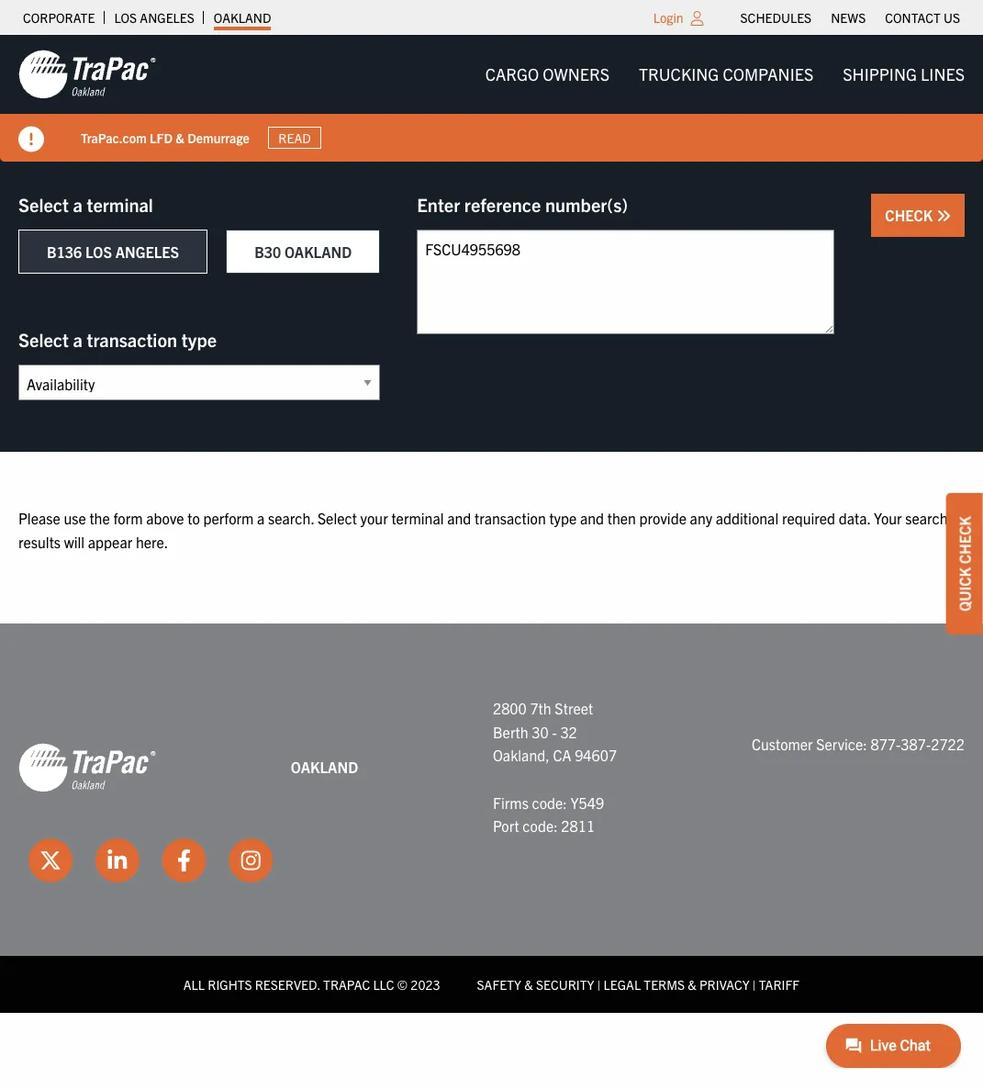 Task type: vqa. For each thing, say whether or not it's contained in the screenshot.
'angeles' within the Los Angeles link
no



Task type: describe. For each thing, give the bounding box(es) containing it.
footer containing 2800 7th street
[[0, 624, 984, 1013]]

any
[[690, 509, 713, 527]]

trucking
[[639, 63, 720, 85]]

shipping lines link
[[829, 56, 980, 93]]

safety
[[477, 976, 522, 993]]

transaction inside please use the form above to perform a search. select your terminal and transaction type and then provide any additional required data. your search results will appear here. quick check
[[475, 509, 546, 527]]

0 horizontal spatial transaction
[[87, 328, 177, 351]]

banner containing cargo owners
[[0, 35, 984, 162]]

trapac.com lfd & demurrage
[[81, 129, 250, 146]]

terms
[[644, 976, 685, 993]]

0 vertical spatial terminal
[[87, 193, 153, 216]]

quick check link
[[947, 493, 984, 634]]

security
[[536, 976, 595, 993]]

b136
[[47, 243, 82, 261]]

safety & security link
[[477, 976, 595, 993]]

7th
[[530, 699, 552, 718]]

trucking companies link
[[625, 56, 829, 93]]

us
[[944, 9, 961, 26]]

legal
[[604, 976, 641, 993]]

enter
[[417, 193, 460, 216]]

check inside button
[[886, 206, 937, 224]]

appear
[[88, 532, 132, 551]]

los angeles link
[[114, 5, 195, 30]]

ca
[[553, 746, 572, 765]]

1 horizontal spatial los
[[114, 9, 137, 26]]

please use the form above to perform a search. select your terminal and transaction type and then provide any additional required data. your search results will appear here. quick check
[[18, 509, 975, 611]]

schedules
[[741, 9, 812, 26]]

provide
[[640, 509, 687, 527]]

solid image inside check button
[[937, 209, 952, 223]]

oakland,
[[493, 746, 550, 765]]

2800
[[493, 699, 527, 718]]

trucking companies
[[639, 63, 814, 85]]

reference
[[465, 193, 541, 216]]

cargo owners link
[[471, 56, 625, 93]]

llc
[[373, 976, 395, 993]]

1 horizontal spatial &
[[525, 976, 533, 993]]

2 vertical spatial oakland
[[291, 758, 358, 776]]

corporate
[[23, 9, 95, 26]]

companies
[[723, 63, 814, 85]]

select for select a terminal
[[18, 193, 69, 216]]

solid image inside banner
[[18, 127, 44, 152]]

shipping lines
[[844, 63, 965, 85]]

menu bar containing cargo owners
[[471, 56, 980, 93]]

select inside please use the form above to perform a search. select your terminal and transaction type and then provide any additional required data. your search results will appear here. quick check
[[318, 509, 357, 527]]

2 | from the left
[[753, 976, 757, 993]]

2811
[[562, 817, 595, 835]]

above
[[146, 509, 184, 527]]

number(s)
[[546, 193, 629, 216]]

0 horizontal spatial type
[[182, 328, 217, 351]]

30
[[532, 723, 549, 741]]

light image
[[691, 11, 704, 26]]

2722
[[932, 734, 965, 753]]

firms
[[493, 793, 529, 812]]

customer service: 877-387-2722
[[752, 734, 965, 753]]

387-
[[901, 734, 932, 753]]

login link
[[654, 9, 684, 26]]

terminal inside please use the form above to perform a search. select your terminal and transaction type and then provide any additional required data. your search results will appear here. quick check
[[392, 509, 444, 527]]

Enter reference number(s) text field
[[417, 230, 835, 334]]

use
[[64, 509, 86, 527]]

0 vertical spatial angeles
[[140, 9, 195, 26]]

oakland image for banner containing cargo owners
[[18, 49, 156, 100]]

-
[[552, 723, 557, 741]]

customer
[[752, 734, 814, 753]]

tariff link
[[759, 976, 800, 993]]

form
[[113, 509, 143, 527]]

lfd
[[150, 129, 173, 146]]

all rights reserved. trapac llc © 2023
[[184, 976, 441, 993]]

enter reference number(s)
[[417, 193, 629, 216]]

1 and from the left
[[448, 509, 471, 527]]

legal terms & privacy link
[[604, 976, 750, 993]]

32
[[561, 723, 578, 741]]

a for transaction
[[73, 328, 83, 351]]

select a terminal
[[18, 193, 153, 216]]

schedules link
[[741, 5, 812, 30]]

menu bar containing schedules
[[731, 5, 971, 30]]

your
[[875, 509, 903, 527]]

reserved.
[[255, 976, 320, 993]]

y549
[[571, 793, 605, 812]]

trapac.com
[[81, 129, 147, 146]]

to
[[188, 509, 200, 527]]

b30
[[255, 243, 281, 261]]

cargo owners
[[486, 63, 610, 85]]

lines
[[921, 63, 965, 85]]

2 horizontal spatial &
[[688, 976, 697, 993]]

here.
[[136, 532, 168, 551]]



Task type: locate. For each thing, give the bounding box(es) containing it.
a down b136
[[73, 328, 83, 351]]

check
[[886, 206, 937, 224], [956, 516, 975, 564]]

oakland image for footer containing 2800 7th street
[[18, 742, 156, 794]]

oakland image
[[18, 49, 156, 100], [18, 742, 156, 794]]

angeles left oakland link
[[140, 9, 195, 26]]

1 vertical spatial los
[[85, 243, 112, 261]]

owners
[[543, 63, 610, 85]]

footer
[[0, 624, 984, 1013]]

94607
[[575, 746, 617, 765]]

1 horizontal spatial solid image
[[937, 209, 952, 223]]

results
[[18, 532, 61, 551]]

& inside banner
[[176, 129, 185, 146]]

0 vertical spatial a
[[73, 193, 83, 216]]

1 oakland image from the top
[[18, 49, 156, 100]]

quick
[[956, 567, 975, 611]]

trapac
[[323, 976, 370, 993]]

1 vertical spatial transaction
[[475, 509, 546, 527]]

1 vertical spatial check
[[956, 516, 975, 564]]

read
[[279, 130, 311, 146]]

2 vertical spatial select
[[318, 509, 357, 527]]

street
[[555, 699, 594, 718]]

2023
[[411, 976, 441, 993]]

oakland image inside banner
[[18, 49, 156, 100]]

demurrage
[[188, 129, 250, 146]]

transaction
[[87, 328, 177, 351], [475, 509, 546, 527]]

select up b136
[[18, 193, 69, 216]]

& right lfd
[[176, 129, 185, 146]]

all
[[184, 976, 205, 993]]

0 horizontal spatial |
[[598, 976, 601, 993]]

contact us
[[886, 9, 961, 26]]

1 horizontal spatial transaction
[[475, 509, 546, 527]]

0 vertical spatial oakland image
[[18, 49, 156, 100]]

select for select a transaction type
[[18, 328, 69, 351]]

1 horizontal spatial |
[[753, 976, 757, 993]]

menu bar
[[731, 5, 971, 30], [471, 56, 980, 93]]

0 vertical spatial type
[[182, 328, 217, 351]]

search
[[906, 509, 949, 527]]

0 horizontal spatial los
[[85, 243, 112, 261]]

2 oakland image from the top
[[18, 742, 156, 794]]

additional
[[716, 509, 779, 527]]

check inside please use the form above to perform a search. select your terminal and transaction type and then provide any additional required data. your search results will appear here. quick check
[[956, 516, 975, 564]]

los angeles
[[114, 9, 195, 26]]

contact us link
[[886, 5, 961, 30]]

1 vertical spatial a
[[73, 328, 83, 351]]

0 vertical spatial transaction
[[87, 328, 177, 351]]

check button
[[872, 194, 965, 237]]

|
[[598, 976, 601, 993], [753, 976, 757, 993]]

& right terms
[[688, 976, 697, 993]]

a left search.
[[257, 509, 265, 527]]

los right corporate
[[114, 9, 137, 26]]

news link
[[831, 5, 866, 30]]

code: right port
[[523, 817, 558, 835]]

code: up 2811
[[532, 793, 568, 812]]

required
[[783, 509, 836, 527]]

safety & security | legal terms & privacy | tariff
[[477, 976, 800, 993]]

firms code:  y549 port code:  2811
[[493, 793, 605, 835]]

1 vertical spatial code:
[[523, 817, 558, 835]]

perform
[[203, 509, 254, 527]]

2 vertical spatial a
[[257, 509, 265, 527]]

menu bar up shipping
[[731, 5, 971, 30]]

0 horizontal spatial solid image
[[18, 127, 44, 152]]

0 horizontal spatial and
[[448, 509, 471, 527]]

angeles down select a terminal
[[115, 243, 179, 261]]

the
[[89, 509, 110, 527]]

2800 7th street berth 30 - 32 oakland, ca 94607
[[493, 699, 617, 765]]

a for terminal
[[73, 193, 83, 216]]

a up b136
[[73, 193, 83, 216]]

los right b136
[[85, 243, 112, 261]]

rights
[[208, 976, 252, 993]]

©
[[398, 976, 408, 993]]

corporate link
[[23, 5, 95, 30]]

search.
[[268, 509, 314, 527]]

0 vertical spatial check
[[886, 206, 937, 224]]

a
[[73, 193, 83, 216], [73, 328, 83, 351], [257, 509, 265, 527]]

0 vertical spatial solid image
[[18, 127, 44, 152]]

0 vertical spatial select
[[18, 193, 69, 216]]

tariff
[[759, 976, 800, 993]]

0 horizontal spatial check
[[886, 206, 937, 224]]

| left legal
[[598, 976, 601, 993]]

and left then on the right
[[581, 509, 605, 527]]

0 vertical spatial oakland
[[214, 9, 271, 26]]

1 vertical spatial solid image
[[937, 209, 952, 223]]

contact
[[886, 9, 941, 26]]

1 vertical spatial select
[[18, 328, 69, 351]]

login
[[654, 9, 684, 26]]

terminal up b136 los angeles at the left top
[[87, 193, 153, 216]]

0 horizontal spatial &
[[176, 129, 185, 146]]

1 horizontal spatial and
[[581, 509, 605, 527]]

1 vertical spatial oakland
[[285, 243, 352, 261]]

read link
[[268, 127, 322, 149]]

data.
[[839, 509, 871, 527]]

your
[[361, 509, 388, 527]]

1 vertical spatial type
[[550, 509, 577, 527]]

shipping
[[844, 63, 918, 85]]

berth
[[493, 723, 529, 741]]

& right safety
[[525, 976, 533, 993]]

1 vertical spatial terminal
[[392, 509, 444, 527]]

1 horizontal spatial type
[[550, 509, 577, 527]]

1 vertical spatial oakland image
[[18, 742, 156, 794]]

877-
[[871, 734, 901, 753]]

terminal right your
[[392, 509, 444, 527]]

1 horizontal spatial check
[[956, 516, 975, 564]]

1 vertical spatial menu bar
[[471, 56, 980, 93]]

select a transaction type
[[18, 328, 217, 351]]

service:
[[817, 734, 868, 753]]

type inside please use the form above to perform a search. select your terminal and transaction type and then provide any additional required data. your search results will appear here. quick check
[[550, 509, 577, 527]]

please
[[18, 509, 60, 527]]

oakland link
[[214, 5, 271, 30]]

2 and from the left
[[581, 509, 605, 527]]

1 horizontal spatial terminal
[[392, 509, 444, 527]]

privacy
[[700, 976, 750, 993]]

solid image
[[18, 127, 44, 152], [937, 209, 952, 223]]

will
[[64, 532, 85, 551]]

0 vertical spatial menu bar
[[731, 5, 971, 30]]

0 vertical spatial los
[[114, 9, 137, 26]]

1 vertical spatial angeles
[[115, 243, 179, 261]]

select left your
[[318, 509, 357, 527]]

angeles
[[140, 9, 195, 26], [115, 243, 179, 261]]

then
[[608, 509, 637, 527]]

menu bar down light image
[[471, 56, 980, 93]]

cargo
[[486, 63, 539, 85]]

news
[[831, 9, 866, 26]]

and
[[448, 509, 471, 527], [581, 509, 605, 527]]

0 horizontal spatial terminal
[[87, 193, 153, 216]]

and right your
[[448, 509, 471, 527]]

| left tariff link
[[753, 976, 757, 993]]

select down b136
[[18, 328, 69, 351]]

port
[[493, 817, 520, 835]]

b136 los angeles
[[47, 243, 179, 261]]

banner
[[0, 35, 984, 162]]

1 | from the left
[[598, 976, 601, 993]]

b30 oakland
[[255, 243, 352, 261]]

a inside please use the form above to perform a search. select your terminal and transaction type and then provide any additional required data. your search results will appear here. quick check
[[257, 509, 265, 527]]

oakland image inside footer
[[18, 742, 156, 794]]

0 vertical spatial code:
[[532, 793, 568, 812]]



